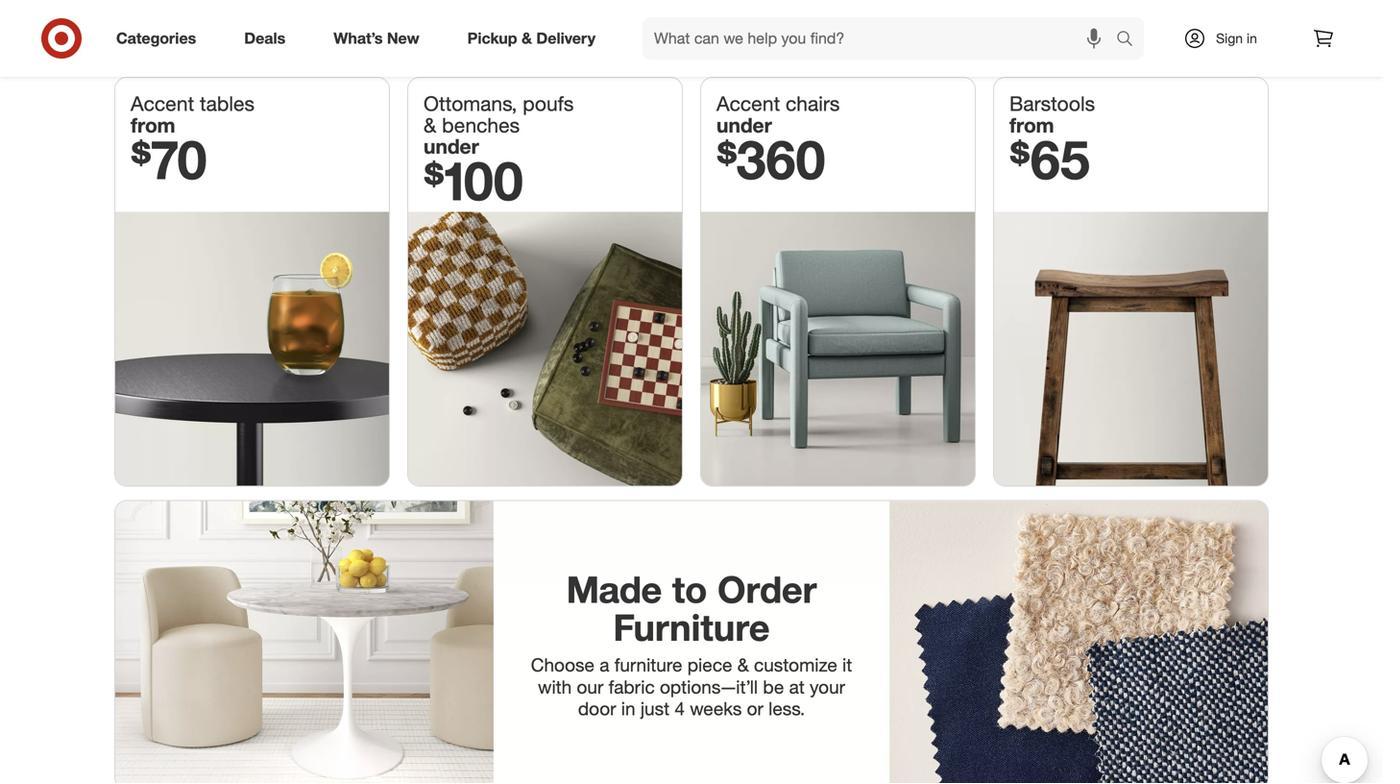 Task type: describe. For each thing, give the bounding box(es) containing it.
pickup
[[468, 29, 517, 48]]

just
[[641, 698, 670, 720]]

to for 1st the add to cart 'button'
[[789, 6, 800, 20]]

chairs
[[786, 92, 840, 116]]

sign
[[1216, 30, 1243, 47]]

pickup & delivery link
[[451, 17, 620, 60]]

be
[[763, 676, 784, 698]]

add to cart for first the add to cart 'button' from the right
[[1143, 6, 1204, 20]]

sign in
[[1216, 30, 1258, 47]]

& inside ottomans, poufs & benches under
[[424, 113, 436, 137]]

barstools from
[[1010, 92, 1095, 137]]

pickup & delivery
[[468, 29, 596, 48]]

barstools
[[1010, 92, 1095, 116]]

to inside made to order furniture choose a furniture piece & customize it with our fabric options—it'll be at your door in just 4 weeks or less.
[[672, 567, 708, 611]]

barstools from $70 image
[[994, 212, 1268, 486]]

1 add to cart button from the left
[[718, 0, 872, 28]]

from inside barstools from
[[1010, 113, 1054, 137]]

What can we help you find? suggestions appear below search field
[[643, 17, 1121, 60]]

$70
[[131, 126, 207, 192]]

categories link
[[100, 17, 220, 60]]

from inside accent tables from
[[131, 113, 175, 137]]

what's new
[[334, 29, 420, 48]]

1 cart from the left
[[803, 6, 826, 20]]

accent tables from
[[131, 92, 255, 137]]

your
[[810, 676, 845, 698]]

delivery
[[536, 29, 596, 48]]

carousel region
[[115, 0, 1268, 78]]

options—it'll
[[660, 676, 758, 698]]

weeks
[[690, 698, 742, 720]]

accent tables from $70 image
[[115, 212, 389, 486]]

categories
[[116, 29, 196, 48]]

accent chairs under
[[717, 92, 840, 137]]

add to cart for 1st the add to cart 'button'
[[764, 6, 826, 20]]

2 add from the left
[[953, 6, 975, 20]]

what's new link
[[317, 17, 444, 60]]

it
[[843, 654, 852, 676]]

our
[[577, 676, 604, 698]]

benches
[[442, 113, 520, 137]]

accent for $360
[[717, 92, 780, 116]]

& inside the pickup & delivery link
[[522, 29, 532, 48]]

add to cart for second the add to cart 'button' from the left
[[953, 6, 1015, 20]]

4
[[675, 698, 685, 720]]

new
[[387, 29, 420, 48]]

1 add from the left
[[764, 6, 786, 20]]

in inside made to order furniture choose a furniture piece & customize it with our fabric options—it'll be at your door in just 4 weeks or less.
[[621, 698, 636, 720]]

at
[[789, 676, 805, 698]]

3 add from the left
[[1143, 6, 1165, 20]]

customize
[[754, 654, 838, 676]]

deals
[[244, 29, 286, 48]]



Task type: locate. For each thing, give the bounding box(es) containing it.
add
[[764, 6, 786, 20], [953, 6, 975, 20], [1143, 6, 1165, 20]]

& right piece
[[738, 654, 749, 676]]

1 add to cart from the left
[[764, 6, 826, 20]]

under left chairs
[[717, 113, 772, 137]]

accent up $70
[[131, 92, 194, 116]]

accent inside accent chairs under
[[717, 92, 780, 116]]

0 horizontal spatial accent
[[131, 92, 194, 116]]

in left just
[[621, 698, 636, 720]]

0 vertical spatial &
[[522, 29, 532, 48]]

to for second the add to cart 'button' from the left
[[978, 6, 990, 20]]

0 horizontal spatial from
[[131, 113, 175, 137]]

0 horizontal spatial under
[[424, 134, 479, 158]]

in
[[1247, 30, 1258, 47], [621, 698, 636, 720]]

0 horizontal spatial cart
[[803, 6, 826, 20]]

$65
[[1010, 126, 1090, 192]]

from
[[131, 113, 175, 137], [1010, 113, 1054, 137]]

choose
[[531, 654, 595, 676]]

0 horizontal spatial &
[[424, 113, 436, 137]]

1 vertical spatial in
[[621, 698, 636, 720]]

0 horizontal spatial add to cart button
[[718, 0, 872, 28]]

1 horizontal spatial accent
[[717, 92, 780, 116]]

2 horizontal spatial add to cart
[[1143, 6, 1204, 20]]

3 add to cart button from the left
[[1096, 0, 1251, 28]]

cart
[[803, 6, 826, 20], [993, 6, 1015, 20], [1182, 6, 1204, 20]]

under down ottomans,
[[424, 134, 479, 158]]

search
[[1108, 31, 1154, 50]]

& left benches
[[424, 113, 436, 137]]

or
[[747, 698, 764, 720]]

ottomans, poufs & benches under
[[424, 92, 574, 158]]

$360
[[717, 126, 826, 192]]

search button
[[1108, 17, 1154, 63]]

order
[[718, 567, 817, 611]]

1 accent from the left
[[131, 92, 194, 116]]

0 horizontal spatial add to cart
[[764, 6, 826, 20]]

sign in link
[[1167, 17, 1287, 60]]

1 horizontal spatial &
[[522, 29, 532, 48]]

accent up $360
[[717, 92, 780, 116]]

2 vertical spatial &
[[738, 654, 749, 676]]

made to order furniture choose a furniture piece & customize it with our fabric options—it'll be at your door in just 4 weeks or less.
[[531, 567, 852, 720]]

0 horizontal spatial add
[[764, 6, 786, 20]]

1 horizontal spatial cart
[[993, 6, 1015, 20]]

ottomans,
[[424, 92, 517, 116]]

1 from from the left
[[131, 113, 175, 137]]

& right pickup
[[522, 29, 532, 48]]

2 add to cart from the left
[[953, 6, 1015, 20]]

a
[[600, 654, 610, 676]]

1 horizontal spatial add
[[953, 6, 975, 20]]

to for first the add to cart 'button' from the right
[[1168, 6, 1179, 20]]

2 horizontal spatial add
[[1143, 6, 1165, 20]]

with
[[538, 676, 572, 698]]

accent
[[131, 92, 194, 116], [717, 92, 780, 116]]

ottomans, poufs & benches under $100 image
[[408, 212, 682, 486]]

add to cart button
[[718, 0, 872, 28], [907, 0, 1062, 28], [1096, 0, 1251, 28]]

2 add to cart button from the left
[[907, 0, 1062, 28]]

1 horizontal spatial from
[[1010, 113, 1054, 137]]

3 add to cart from the left
[[1143, 6, 1204, 20]]

0 horizontal spatial in
[[621, 698, 636, 720]]

add to cart
[[764, 6, 826, 20], [953, 6, 1015, 20], [1143, 6, 1204, 20]]

2 accent from the left
[[717, 92, 780, 116]]

fabric
[[609, 676, 655, 698]]

furniture
[[615, 654, 683, 676]]

3 cart from the left
[[1182, 6, 1204, 20]]

less.
[[769, 698, 805, 720]]

to
[[789, 6, 800, 20], [978, 6, 990, 20], [1168, 6, 1179, 20], [672, 567, 708, 611]]

door
[[578, 698, 616, 720]]

poufs
[[523, 92, 574, 116]]

under inside accent chairs under
[[717, 113, 772, 137]]

1 horizontal spatial in
[[1247, 30, 1258, 47]]

0 vertical spatial in
[[1247, 30, 1258, 47]]

2 horizontal spatial cart
[[1182, 6, 1204, 20]]

1 horizontal spatial add to cart button
[[907, 0, 1062, 28]]

under inside ottomans, poufs & benches under
[[424, 134, 479, 158]]

& inside made to order furniture choose a furniture piece & customize it with our fabric options—it'll be at your door in just 4 weeks or less.
[[738, 654, 749, 676]]

2 from from the left
[[1010, 113, 1054, 137]]

what's
[[334, 29, 383, 48]]

$100
[[424, 147, 523, 213]]

in right sign
[[1247, 30, 1258, 47]]

2 horizontal spatial add to cart button
[[1096, 0, 1251, 28]]

1 vertical spatial &
[[424, 113, 436, 137]]

piece
[[688, 654, 733, 676]]

furniture
[[613, 605, 770, 650]]

accent inside accent tables from
[[131, 92, 194, 116]]

1 horizontal spatial under
[[717, 113, 772, 137]]

accent for $70
[[131, 92, 194, 116]]

2 horizontal spatial &
[[738, 654, 749, 676]]

deals link
[[228, 17, 310, 60]]

2 cart from the left
[[993, 6, 1015, 20]]

under
[[717, 113, 772, 137], [424, 134, 479, 158]]

1 horizontal spatial add to cart
[[953, 6, 1015, 20]]

tables
[[200, 92, 255, 116]]

made
[[566, 567, 662, 611]]

&
[[522, 29, 532, 48], [424, 113, 436, 137], [738, 654, 749, 676]]

accent chairs under $360 image
[[701, 212, 975, 486]]



Task type: vqa. For each thing, say whether or not it's contained in the screenshot.


